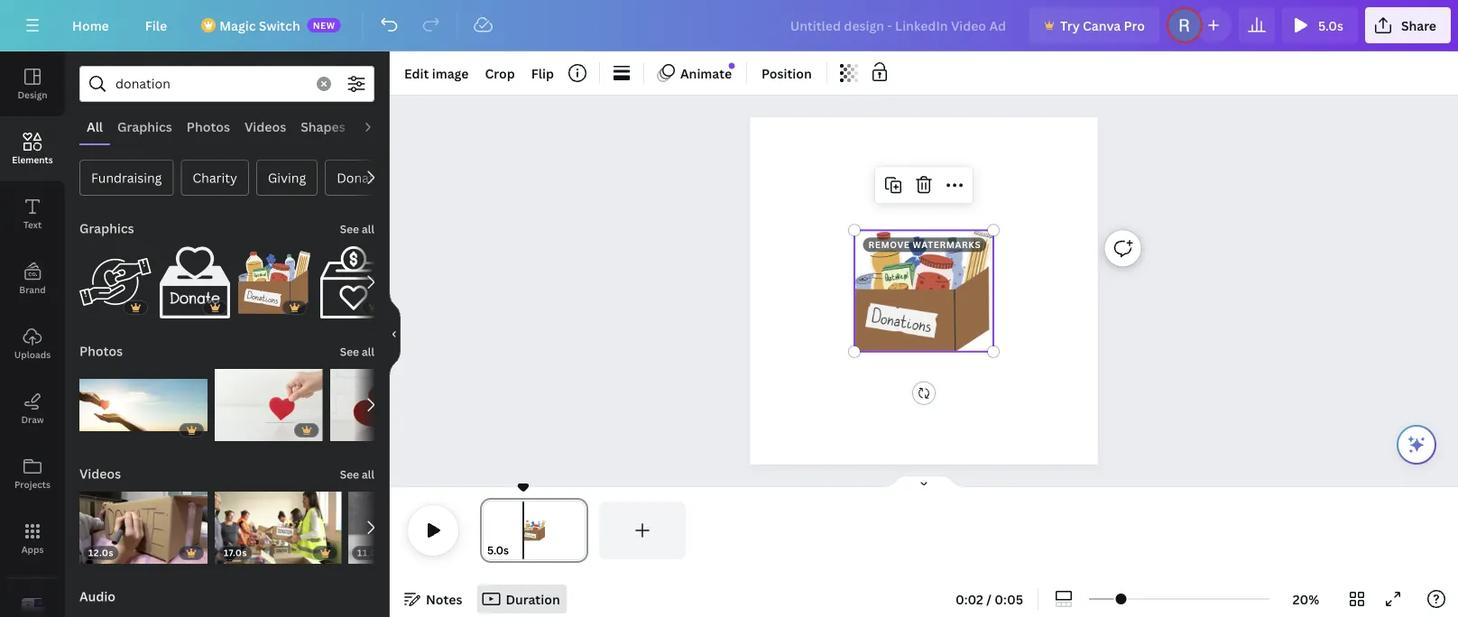 Task type: vqa. For each thing, say whether or not it's contained in the screenshot.
the left Photos button
yes



Task type: describe. For each thing, give the bounding box(es) containing it.
crop
[[485, 65, 515, 82]]

charity
[[193, 169, 237, 186]]

uploads button
[[0, 311, 65, 376]]

0 horizontal spatial videos
[[79, 465, 121, 483]]

0 vertical spatial photos
[[187, 118, 230, 135]]

see all button for graphics
[[338, 210, 376, 246]]

animate button
[[652, 59, 739, 88]]

Page title text field
[[517, 542, 524, 560]]

try
[[1061, 17, 1080, 34]]

flip
[[531, 65, 554, 82]]

canva assistant image
[[1407, 434, 1428, 456]]

17.0s
[[224, 547, 247, 559]]

flip button
[[524, 59, 561, 88]]

new
[[313, 19, 336, 31]]

1 horizontal spatial videos
[[245, 118, 286, 135]]

1 vertical spatial photos button
[[78, 333, 125, 369]]

1 vertical spatial audio
[[79, 588, 116, 605]]

1 horizontal spatial photos button
[[179, 109, 237, 144]]

see all button for videos
[[338, 456, 376, 492]]

new image
[[729, 63, 735, 69]]

food donation box illustration image
[[238, 246, 311, 319]]

side panel tab list
[[0, 51, 65, 617]]

fundraising button
[[79, 160, 174, 196]]

Design title text field
[[776, 7, 1023, 43]]

share button
[[1366, 7, 1452, 43]]

12.0s
[[88, 547, 114, 559]]

charity button
[[181, 160, 249, 196]]

hide pages image
[[881, 475, 968, 489]]

brand button
[[0, 246, 65, 311]]

projects
[[14, 478, 51, 491]]

0 vertical spatial graphics button
[[110, 109, 179, 144]]

1 vertical spatial graphics button
[[78, 210, 136, 246]]

see for graphics
[[340, 222, 359, 237]]

remove
[[869, 239, 910, 251]]

trimming, end edge slider
[[572, 502, 589, 560]]

see all for videos
[[340, 467, 375, 482]]

12.0s group
[[79, 481, 207, 564]]

donate
[[337, 169, 381, 186]]

all button
[[79, 109, 110, 144]]

image
[[432, 65, 469, 82]]

see for videos
[[340, 467, 359, 482]]

elements
[[12, 153, 53, 166]]

see for photos
[[340, 344, 359, 359]]

trimming, start edge slider
[[480, 502, 497, 560]]

main menu bar
[[0, 0, 1459, 51]]

file button
[[131, 7, 182, 43]]

11.0s group
[[349, 492, 477, 564]]

5.0s inside main menu bar
[[1319, 17, 1344, 34]]

1 vertical spatial graphics
[[79, 220, 134, 237]]

text
[[23, 218, 42, 231]]

duration
[[506, 591, 560, 608]]

projects button
[[0, 441, 65, 506]]

brand
[[19, 283, 46, 296]]

apps button
[[0, 506, 65, 571]]

share
[[1402, 17, 1437, 34]]

all for videos
[[362, 467, 375, 482]]

draw
[[21, 413, 44, 426]]

the concept of charity image
[[79, 369, 208, 441]]

all for photos
[[362, 344, 375, 359]]

design
[[18, 88, 47, 101]]



Task type: locate. For each thing, give the bounding box(es) containing it.
group
[[79, 236, 152, 319], [159, 236, 231, 319], [238, 236, 311, 319], [318, 246, 390, 319], [79, 358, 208, 441], [215, 358, 323, 441], [330, 369, 438, 441]]

1 vertical spatial videos button
[[78, 456, 123, 492]]

photos button
[[179, 109, 237, 144], [78, 333, 125, 369]]

0 horizontal spatial audio
[[79, 588, 116, 605]]

videos up giving button
[[245, 118, 286, 135]]

audio up the donate
[[360, 118, 396, 135]]

see all button left the hide image
[[338, 333, 376, 369]]

try canva pro button
[[1030, 7, 1160, 43]]

0 horizontal spatial 5.0s button
[[487, 542, 509, 560]]

see all button down donate button
[[338, 210, 376, 246]]

magic
[[220, 17, 256, 34]]

uploads
[[14, 348, 51, 361]]

notes button
[[397, 585, 470, 614]]

see all button down "donation jar with coins and red heart on table. space for text" image
[[338, 456, 376, 492]]

see down donate button
[[340, 222, 359, 237]]

videos
[[245, 118, 286, 135], [79, 465, 121, 483]]

position button
[[755, 59, 819, 88]]

0 horizontal spatial videos button
[[78, 456, 123, 492]]

home
[[72, 17, 109, 34]]

videos right the projects button
[[79, 465, 121, 483]]

graphics button
[[110, 109, 179, 144], [78, 210, 136, 246]]

1 vertical spatial see
[[340, 344, 359, 359]]

audio down 12.0s
[[79, 588, 116, 605]]

2 all from the top
[[362, 344, 375, 359]]

0 vertical spatial see
[[340, 222, 359, 237]]

videos button up giving button
[[237, 109, 294, 144]]

0 vertical spatial videos
[[245, 118, 286, 135]]

1 see from the top
[[340, 222, 359, 237]]

audio
[[360, 118, 396, 135], [79, 588, 116, 605]]

see all left the hide image
[[340, 344, 375, 359]]

0 vertical spatial graphics
[[117, 118, 172, 135]]

2 vertical spatial all
[[362, 467, 375, 482]]

remove watermarks
[[869, 239, 982, 251]]

1 horizontal spatial 5.0s
[[1319, 17, 1344, 34]]

2 vertical spatial see all
[[340, 467, 375, 482]]

0 vertical spatial photos button
[[179, 109, 237, 144]]

1 vertical spatial photos
[[79, 343, 123, 360]]

1 see all button from the top
[[338, 210, 376, 246]]

3 see all from the top
[[340, 467, 375, 482]]

1 vertical spatial all
[[362, 344, 375, 359]]

see all down donate button
[[340, 222, 375, 237]]

photos right uploads
[[79, 343, 123, 360]]

1 horizontal spatial audio
[[360, 118, 396, 135]]

see left the hide image
[[340, 344, 359, 359]]

graphics button down "fundraising" "button"
[[78, 210, 136, 246]]

graphics
[[117, 118, 172, 135], [79, 220, 134, 237]]

0 vertical spatial see all
[[340, 222, 375, 237]]

0 vertical spatial 5.0s button
[[1283, 7, 1359, 43]]

5.0s button left page title text box
[[487, 542, 509, 560]]

photos button right uploads
[[78, 333, 125, 369]]

see all button
[[338, 210, 376, 246], [338, 333, 376, 369], [338, 456, 376, 492]]

see all button for photos
[[338, 333, 376, 369]]

photos
[[187, 118, 230, 135], [79, 343, 123, 360]]

hand holding heart donating it for charity on white background image
[[215, 369, 323, 441]]

home link
[[58, 7, 123, 43]]

see all for photos
[[340, 344, 375, 359]]

draw button
[[0, 376, 65, 441]]

all up 11.0s group
[[362, 467, 375, 482]]

see all down "donation jar with coins and red heart on table. space for text" image
[[340, 467, 375, 482]]

notes
[[426, 591, 463, 608]]

0 vertical spatial see all button
[[338, 210, 376, 246]]

0 horizontal spatial 5.0s
[[487, 543, 509, 558]]

1 horizontal spatial videos button
[[237, 109, 294, 144]]

all for graphics
[[362, 222, 375, 237]]

pro
[[1125, 17, 1146, 34]]

0 horizontal spatial photos
[[79, 343, 123, 360]]

1 vertical spatial videos
[[79, 465, 121, 483]]

elements button
[[0, 116, 65, 181]]

shapes button
[[294, 109, 353, 144]]

design button
[[0, 51, 65, 116]]

videos button
[[237, 109, 294, 144], [78, 456, 123, 492]]

5.0s
[[1319, 17, 1344, 34], [487, 543, 509, 558]]

1 horizontal spatial 5.0s button
[[1283, 7, 1359, 43]]

3 all from the top
[[362, 467, 375, 482]]

5.0s left share dropdown button
[[1319, 17, 1344, 34]]

17.0s group
[[215, 481, 341, 564]]

3 see all button from the top
[[338, 456, 376, 492]]

shapes
[[301, 118, 346, 135]]

photos down search elements search box
[[187, 118, 230, 135]]

see down "donation jar with coins and red heart on table. space for text" image
[[340, 467, 359, 482]]

watermarks
[[913, 239, 982, 251]]

5.0s button left share dropdown button
[[1283, 7, 1359, 43]]

photos button down search elements search box
[[179, 109, 237, 144]]

graphics down "fundraising" "button"
[[79, 220, 134, 237]]

1 see all from the top
[[340, 222, 375, 237]]

see all
[[340, 222, 375, 237], [340, 344, 375, 359], [340, 467, 375, 482]]

0 vertical spatial videos button
[[237, 109, 294, 144]]

try canva pro
[[1061, 17, 1146, 34]]

giving button
[[256, 160, 318, 196]]

crop button
[[478, 59, 522, 88]]

0 vertical spatial all
[[362, 222, 375, 237]]

3 see from the top
[[340, 467, 359, 482]]

graphics right all
[[117, 118, 172, 135]]

animate
[[681, 65, 732, 82]]

5.0s button
[[1283, 7, 1359, 43], [487, 542, 509, 560]]

2 vertical spatial see
[[340, 467, 359, 482]]

magic switch
[[220, 17, 300, 34]]

text button
[[0, 181, 65, 246]]

all left the hide image
[[362, 344, 375, 359]]

graphics button right all
[[110, 109, 179, 144]]

0:02 / 0:05
[[956, 591, 1024, 608]]

audio inside button
[[360, 118, 396, 135]]

1 vertical spatial see all
[[340, 344, 375, 359]]

0:05
[[995, 591, 1024, 608]]

see all for graphics
[[340, 222, 375, 237]]

1 vertical spatial see all button
[[338, 333, 376, 369]]

20%
[[1293, 591, 1320, 608]]

audio button
[[353, 109, 403, 144]]

videos button right the projects button
[[78, 456, 123, 492]]

Search elements search field
[[116, 67, 306, 101]]

0 vertical spatial audio
[[360, 118, 396, 135]]

2 see all button from the top
[[338, 333, 376, 369]]

giving
[[268, 169, 306, 186]]

2 vertical spatial see all button
[[338, 456, 376, 492]]

0 horizontal spatial photos button
[[78, 333, 125, 369]]

switch
[[259, 17, 300, 34]]

canva
[[1083, 17, 1121, 34]]

all down the donate
[[362, 222, 375, 237]]

edit image button
[[397, 59, 476, 88]]

11.0s
[[358, 547, 383, 559]]

1 vertical spatial 5.0s
[[487, 543, 509, 558]]

file
[[145, 17, 167, 34]]

0 vertical spatial 5.0s
[[1319, 17, 1344, 34]]

1 vertical spatial 5.0s button
[[487, 542, 509, 560]]

position
[[762, 65, 812, 82]]

20% button
[[1277, 585, 1336, 614]]

see
[[340, 222, 359, 237], [340, 344, 359, 359], [340, 467, 359, 482]]

/
[[987, 591, 992, 608]]

1 all from the top
[[362, 222, 375, 237]]

all
[[87, 118, 103, 135]]

5.0s left page title text box
[[487, 543, 509, 558]]

all
[[362, 222, 375, 237], [362, 344, 375, 359], [362, 467, 375, 482]]

hide image
[[389, 291, 401, 378]]

apps
[[21, 543, 44, 556]]

2 see from the top
[[340, 344, 359, 359]]

remove watermarks button
[[863, 238, 987, 252]]

2 see all from the top
[[340, 344, 375, 359]]

edit
[[404, 65, 429, 82]]

duration button
[[477, 585, 568, 614]]

1 horizontal spatial photos
[[187, 118, 230, 135]]

donation jar with coins and red heart on table. space for text image
[[330, 369, 438, 441]]

donate button
[[325, 160, 393, 196]]

0:02
[[956, 591, 984, 608]]

fundraising
[[91, 169, 162, 186]]

edit image
[[404, 65, 469, 82]]



